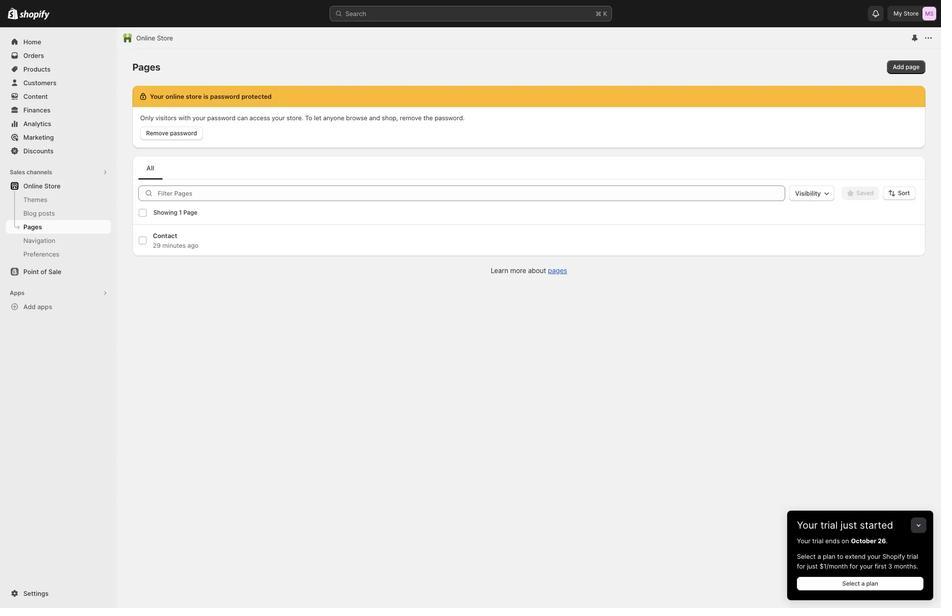 Task type: locate. For each thing, give the bounding box(es) containing it.
products link
[[6, 62, 111, 76]]

plan
[[823, 553, 835, 560], [866, 580, 878, 587]]

trial for just
[[820, 519, 838, 531]]

online up themes
[[23, 182, 43, 190]]

for down the extend
[[850, 562, 858, 570]]

1 horizontal spatial select
[[842, 580, 860, 587]]

trial left ends
[[812, 537, 823, 545]]

add apps
[[23, 303, 52, 311]]

1 horizontal spatial a
[[861, 580, 865, 587]]

store right online store icon
[[157, 34, 173, 42]]

1 vertical spatial store
[[157, 34, 173, 42]]

a
[[817, 553, 821, 560], [861, 580, 865, 587]]

online store link down the channels
[[6, 179, 111, 193]]

products
[[23, 65, 51, 73]]

0 vertical spatial store
[[904, 10, 919, 17]]

my store
[[894, 10, 919, 17]]

just
[[840, 519, 857, 531], [807, 562, 818, 570]]

trial inside select a plan to extend your shopify trial for just $1/month for your first 3 months.
[[907, 553, 918, 560]]

0 vertical spatial trial
[[820, 519, 838, 531]]

your up your trial ends on october 26 .
[[797, 519, 818, 531]]

2 vertical spatial trial
[[907, 553, 918, 560]]

0 vertical spatial online store link
[[136, 33, 173, 43]]

months.
[[894, 562, 918, 570]]

sales channels
[[10, 168, 52, 176]]

store down the sales channels button
[[44, 182, 61, 190]]

my
[[894, 10, 902, 17]]

3
[[888, 562, 892, 570]]

your trial just started element
[[787, 536, 933, 600]]

for left $1/month
[[797, 562, 805, 570]]

plan up $1/month
[[823, 553, 835, 560]]

0 horizontal spatial online store
[[23, 182, 61, 190]]

0 horizontal spatial for
[[797, 562, 805, 570]]

select for select a plan to extend your shopify trial for just $1/month for your first 3 months.
[[797, 553, 816, 560]]

a down select a plan to extend your shopify trial for just $1/month for your first 3 months.
[[861, 580, 865, 587]]

0 horizontal spatial a
[[817, 553, 821, 560]]

1 vertical spatial select
[[842, 580, 860, 587]]

0 horizontal spatial plan
[[823, 553, 835, 560]]

content
[[23, 92, 48, 100]]

marketing link
[[6, 130, 111, 144]]

1 vertical spatial just
[[807, 562, 818, 570]]

1 vertical spatial your
[[797, 537, 810, 545]]

1 horizontal spatial plan
[[866, 580, 878, 587]]

1 horizontal spatial for
[[850, 562, 858, 570]]

online store image
[[123, 33, 132, 43]]

trial
[[820, 519, 838, 531], [812, 537, 823, 545], [907, 553, 918, 560]]

2 for from the left
[[850, 562, 858, 570]]

1 vertical spatial online
[[23, 182, 43, 190]]

select left to
[[797, 553, 816, 560]]

1 vertical spatial online store link
[[6, 179, 111, 193]]

1 horizontal spatial online store link
[[136, 33, 173, 43]]

select down select a plan to extend your shopify trial for just $1/month for your first 3 months.
[[842, 580, 860, 587]]

plan down first
[[866, 580, 878, 587]]

analytics link
[[6, 117, 111, 130]]

your left ends
[[797, 537, 810, 545]]

apps
[[10, 289, 24, 296]]

your
[[797, 519, 818, 531], [797, 537, 810, 545]]

sales
[[10, 168, 25, 176]]

your left first
[[860, 562, 873, 570]]

a inside select a plan to extend your shopify trial for just $1/month for your first 3 months.
[[817, 553, 821, 560]]

point
[[23, 268, 39, 276]]

themes link
[[6, 193, 111, 206]]

shopify
[[882, 553, 905, 560]]

point of sale
[[23, 268, 61, 276]]

online right online store icon
[[136, 34, 155, 42]]

blog posts
[[23, 209, 55, 217]]

finances link
[[6, 103, 111, 117]]

navigation
[[23, 237, 55, 244]]

home
[[23, 38, 41, 46]]

select a plan link
[[797, 577, 923, 591]]

online store link
[[136, 33, 173, 43], [6, 179, 111, 193]]

online
[[136, 34, 155, 42], [23, 182, 43, 190]]

online store down the channels
[[23, 182, 61, 190]]

store
[[904, 10, 919, 17], [157, 34, 173, 42], [44, 182, 61, 190]]

1 horizontal spatial online store
[[136, 34, 173, 42]]

1 vertical spatial plan
[[866, 580, 878, 587]]

on
[[842, 537, 849, 545]]

0 vertical spatial just
[[840, 519, 857, 531]]

0 vertical spatial select
[[797, 553, 816, 560]]

1 horizontal spatial just
[[840, 519, 857, 531]]

.
[[886, 537, 888, 545]]

0 vertical spatial your
[[797, 519, 818, 531]]

0 horizontal spatial select
[[797, 553, 816, 560]]

select a plan
[[842, 580, 878, 587]]

1 your from the top
[[797, 519, 818, 531]]

0 horizontal spatial online
[[23, 182, 43, 190]]

1 vertical spatial your
[[860, 562, 873, 570]]

your inside dropdown button
[[797, 519, 818, 531]]

plan inside select a plan to extend your shopify trial for just $1/month for your first 3 months.
[[823, 553, 835, 560]]

store right my
[[904, 10, 919, 17]]

marketing
[[23, 133, 54, 141]]

shopify image
[[8, 8, 18, 19], [20, 10, 50, 20]]

trial inside dropdown button
[[820, 519, 838, 531]]

⌘ k
[[596, 10, 607, 18]]

1 vertical spatial trial
[[812, 537, 823, 545]]

of
[[41, 268, 47, 276]]

just left $1/month
[[807, 562, 818, 570]]

customers
[[23, 79, 56, 87]]

1 horizontal spatial online
[[136, 34, 155, 42]]

1 vertical spatial a
[[861, 580, 865, 587]]

0 horizontal spatial just
[[807, 562, 818, 570]]

just inside select a plan to extend your shopify trial for just $1/month for your first 3 months.
[[807, 562, 818, 570]]

2 your from the top
[[797, 537, 810, 545]]

add apps button
[[6, 300, 111, 314]]

⌘
[[596, 10, 601, 18]]

0 vertical spatial your
[[867, 553, 881, 560]]

your up first
[[867, 553, 881, 560]]

settings link
[[6, 587, 111, 600]]

first
[[875, 562, 886, 570]]

finances
[[23, 106, 51, 114]]

trial up months.
[[907, 553, 918, 560]]

customers link
[[6, 76, 111, 90]]

0 vertical spatial online store
[[136, 34, 173, 42]]

2 vertical spatial store
[[44, 182, 61, 190]]

0 vertical spatial a
[[817, 553, 821, 560]]

select inside select a plan to extend your shopify trial for just $1/month for your first 3 months.
[[797, 553, 816, 560]]

online store right online store icon
[[136, 34, 173, 42]]

just up the on
[[840, 519, 857, 531]]

1 horizontal spatial store
[[157, 34, 173, 42]]

online store
[[136, 34, 173, 42], [23, 182, 61, 190]]

settings
[[23, 590, 49, 597]]

online store link right online store icon
[[136, 33, 173, 43]]

just inside dropdown button
[[840, 519, 857, 531]]

sale
[[48, 268, 61, 276]]

1 horizontal spatial shopify image
[[20, 10, 50, 20]]

your for your trial ends on october 26 .
[[797, 537, 810, 545]]

select a plan to extend your shopify trial for just $1/month for your first 3 months.
[[797, 553, 918, 570]]

a up $1/month
[[817, 553, 821, 560]]

blog
[[23, 209, 37, 217]]

a for select a plan to extend your shopify trial for just $1/month for your first 3 months.
[[817, 553, 821, 560]]

your
[[867, 553, 881, 560], [860, 562, 873, 570]]

posts
[[38, 209, 55, 217]]

for
[[797, 562, 805, 570], [850, 562, 858, 570]]

navigation link
[[6, 234, 111, 247]]

themes
[[23, 196, 47, 203]]

1 vertical spatial online store
[[23, 182, 61, 190]]

select
[[797, 553, 816, 560], [842, 580, 860, 587]]

trial up ends
[[820, 519, 838, 531]]

0 vertical spatial plan
[[823, 553, 835, 560]]

sales channels button
[[6, 166, 111, 179]]

apps
[[37, 303, 52, 311]]



Task type: vqa. For each thing, say whether or not it's contained in the screenshot.
text box
no



Task type: describe. For each thing, give the bounding box(es) containing it.
plan for select a plan to extend your shopify trial for just $1/month for your first 3 months.
[[823, 553, 835, 560]]

extend
[[845, 553, 866, 560]]

0 horizontal spatial store
[[44, 182, 61, 190]]

0 vertical spatial online
[[136, 34, 155, 42]]

october
[[851, 537, 876, 545]]

$1/month
[[820, 562, 848, 570]]

your trial just started button
[[787, 511, 933, 531]]

your trial ends on october 26 .
[[797, 537, 888, 545]]

pages
[[23, 223, 42, 231]]

a for select a plan
[[861, 580, 865, 587]]

search
[[345, 10, 366, 18]]

orders link
[[6, 49, 111, 62]]

2 horizontal spatial store
[[904, 10, 919, 17]]

your for your trial just started
[[797, 519, 818, 531]]

preferences link
[[6, 247, 111, 261]]

trial for ends
[[812, 537, 823, 545]]

home link
[[6, 35, 111, 49]]

pages link
[[6, 220, 111, 234]]

started
[[860, 519, 893, 531]]

preferences
[[23, 250, 59, 258]]

blog posts link
[[6, 206, 111, 220]]

plan for select a plan
[[866, 580, 878, 587]]

k
[[603, 10, 607, 18]]

discounts link
[[6, 144, 111, 158]]

1 for from the left
[[797, 562, 805, 570]]

to
[[837, 553, 843, 560]]

point of sale button
[[0, 265, 117, 278]]

my store image
[[923, 7, 936, 20]]

orders
[[23, 52, 44, 59]]

your trial just started
[[797, 519, 893, 531]]

26
[[878, 537, 886, 545]]

0 horizontal spatial online store link
[[6, 179, 111, 193]]

0 horizontal spatial shopify image
[[8, 8, 18, 19]]

apps button
[[6, 286, 111, 300]]

select for select a plan
[[842, 580, 860, 587]]

content link
[[6, 90, 111, 103]]

point of sale link
[[6, 265, 111, 278]]

add
[[23, 303, 36, 311]]

discounts
[[23, 147, 54, 155]]

channels
[[27, 168, 52, 176]]

ends
[[825, 537, 840, 545]]

analytics
[[23, 120, 51, 128]]



